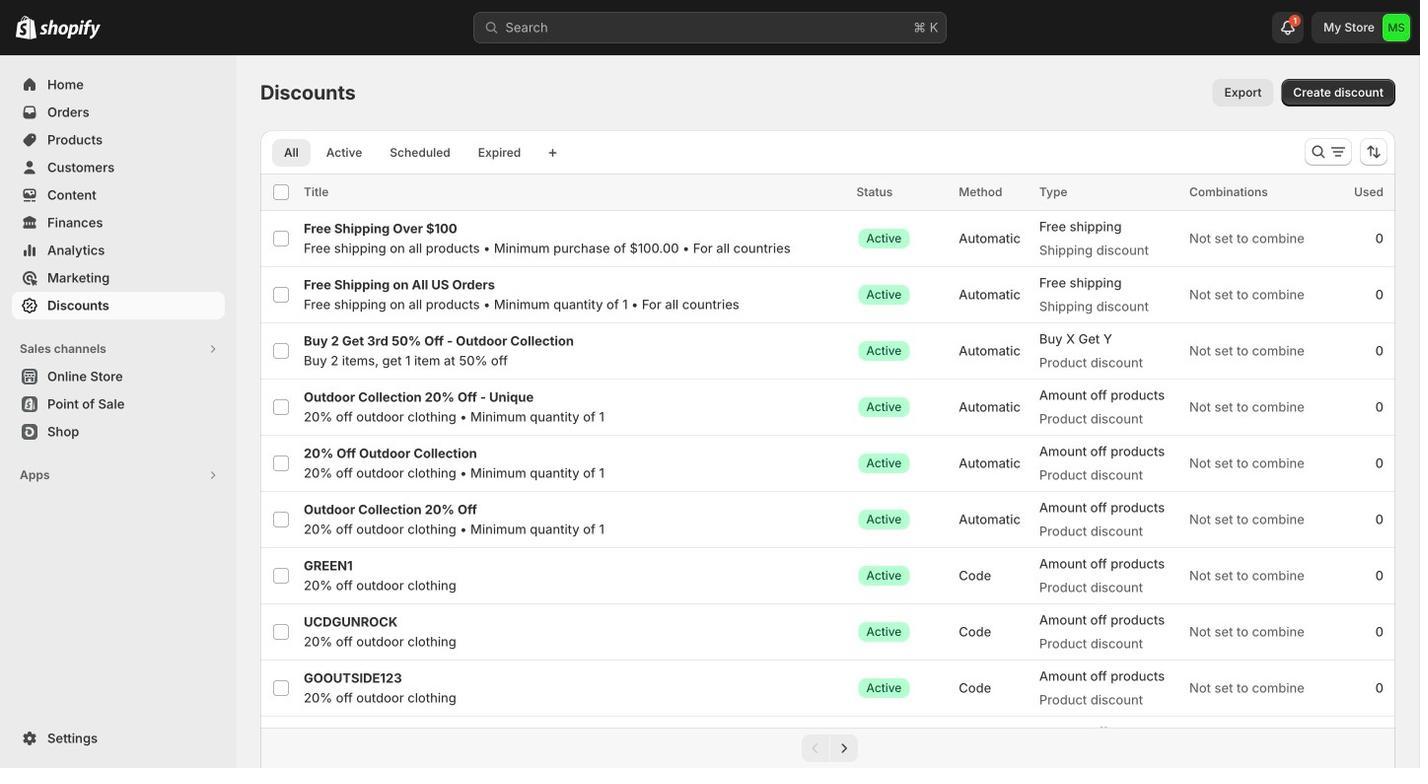 Task type: locate. For each thing, give the bounding box(es) containing it.
shopify image
[[16, 16, 36, 39], [39, 19, 101, 39]]

my store image
[[1383, 14, 1410, 41]]

tab list
[[268, 138, 537, 167]]

0 horizontal spatial shopify image
[[16, 16, 36, 39]]

pagination element
[[260, 728, 1396, 768]]



Task type: describe. For each thing, give the bounding box(es) containing it.
1 horizontal spatial shopify image
[[39, 19, 101, 39]]



Task type: vqa. For each thing, say whether or not it's contained in the screenshot.
and
no



